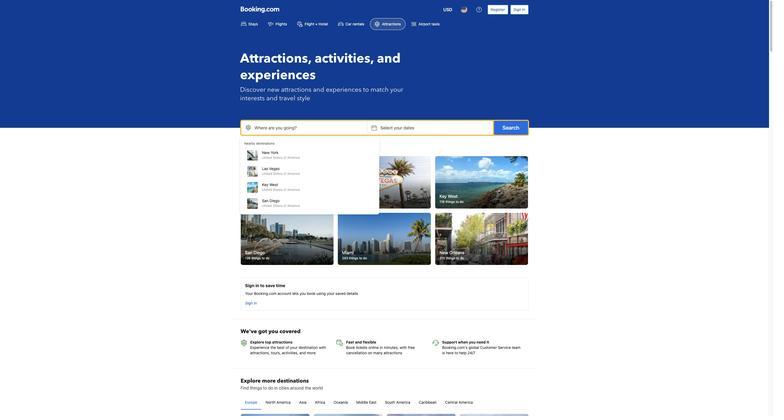 Task type: describe. For each thing, give the bounding box(es) containing it.
0 vertical spatial sign
[[514, 7, 522, 12]]

top
[[265, 340, 271, 345]]

caribbean
[[419, 400, 437, 405]]

africa
[[315, 400, 325, 405]]

things inside the explore more destinations find things to do in cities around the world
[[250, 386, 262, 391]]

europe
[[245, 400, 257, 405]]

airport taxis
[[419, 22, 440, 26]]

flight + hotel
[[305, 22, 328, 26]]

new for new orleans 315 things to do
[[440, 251, 448, 255]]

got
[[258, 328, 267, 335]]

to inside the new york 1208 things to do
[[264, 200, 267, 204]]

select your dates
[[381, 126, 415, 130]]

using
[[317, 292, 326, 296]]

united for key
[[262, 188, 272, 192]]

support
[[442, 340, 457, 345]]

north america
[[266, 400, 291, 405]]

airport taxis link
[[407, 18, 444, 30]]

here
[[446, 351, 454, 356]]

find
[[241, 386, 249, 391]]

south america
[[385, 400, 411, 405]]

caribbean button
[[415, 396, 441, 410]]

travel
[[279, 94, 295, 103]]

flight
[[305, 22, 314, 26]]

many
[[373, 351, 383, 356]]

south
[[385, 400, 395, 405]]

register link
[[488, 5, 509, 14]]

the inside explore top attractions experience the best of your destination with attractions, tours, activities, and more
[[271, 346, 276, 350]]

tickets
[[356, 346, 368, 350]]

to inside the explore more destinations find things to do in cities around the world
[[263, 386, 267, 391]]

america right central
[[459, 400, 473, 405]]

america inside 'san diego united states of america'
[[288, 204, 300, 208]]

nearby destinations up the new york united states of america
[[245, 142, 275, 146]]

america inside key west united states of america
[[288, 188, 300, 192]]

do for new york
[[268, 200, 272, 204]]

saved
[[336, 292, 346, 296]]

vegas
[[269, 166, 280, 171]]

west for key west 118 things to do
[[448, 194, 458, 199]]

stays link
[[236, 18, 263, 30]]

united for san
[[262, 204, 272, 208]]

and inside explore top attractions experience the best of your destination with attractions, tours, activities, and more
[[300, 351, 306, 356]]

destinations up vegas
[[261, 145, 293, 152]]

america right "south"
[[396, 400, 411, 405]]

flexible
[[363, 340, 377, 345]]

to inside attractions, activities, and experiences discover new attractions and experiences to match your interests and travel style
[[363, 85, 369, 94]]

best
[[277, 346, 285, 350]]

0 vertical spatial sign in link
[[511, 5, 529, 14]]

las vegas image
[[338, 156, 431, 209]]

explore more destinations find things to do in cities around the world
[[241, 378, 323, 391]]

tab list containing europe
[[241, 396, 529, 410]]

book
[[346, 346, 355, 350]]

interests
[[240, 94, 265, 103]]

save
[[266, 284, 275, 288]]

book
[[307, 292, 316, 296]]

san diego 136 things to do
[[245, 251, 270, 260]]

san for san diego united states of america
[[262, 199, 269, 203]]

your inside explore top attractions experience the best of your destination with attractions, tours, activities, and more
[[290, 346, 298, 350]]

new york united states of america
[[262, 150, 300, 160]]

attractions link
[[370, 18, 406, 30]]

asia button
[[295, 396, 311, 410]]

usd button
[[440, 3, 456, 16]]

new orleans 315 things to do
[[440, 251, 464, 260]]

world
[[312, 386, 323, 391]]

las
[[262, 166, 268, 171]]

Where are you going? search field
[[241, 121, 367, 135]]

118
[[440, 200, 445, 204]]

attractions inside fast and flexible book tickets online in minutes, with free cancellation on many attractions
[[384, 351, 402, 356]]

london image
[[241, 414, 310, 416]]

search
[[503, 125, 520, 131]]

destinations up the new york united states of america
[[256, 142, 275, 146]]

africa button
[[311, 396, 330, 410]]

global
[[469, 346, 479, 350]]

booking.com's
[[442, 346, 468, 350]]

west for key west united states of america
[[270, 183, 278, 187]]

car rentals link
[[334, 18, 369, 30]]

united for las
[[262, 172, 272, 176]]

of for key west
[[284, 188, 287, 192]]

to inside san diego 136 things to do
[[262, 256, 265, 260]]

middle east
[[357, 400, 377, 405]]

24/7
[[468, 351, 476, 356]]

your right using
[[327, 292, 335, 296]]

on
[[368, 351, 372, 356]]

your booking.com account lets you book using your saved details
[[245, 292, 358, 296]]

1 vertical spatial sign
[[245, 284, 255, 288]]

account
[[278, 292, 292, 296]]

discover
[[240, 85, 266, 94]]

when
[[458, 340, 468, 345]]

york for new york 1208 things to do
[[255, 194, 263, 199]]

lets
[[293, 292, 299, 296]]

136
[[245, 256, 251, 260]]

covered
[[280, 328, 301, 335]]

asia
[[299, 400, 307, 405]]

match
[[371, 85, 389, 94]]

east
[[369, 400, 377, 405]]

paris image
[[387, 414, 456, 416]]

around
[[290, 386, 304, 391]]

we've
[[241, 328, 257, 335]]

0 horizontal spatial sign in link
[[243, 299, 259, 308]]

2 vertical spatial sign
[[245, 301, 253, 306]]

middle
[[357, 400, 368, 405]]

key for key west 118 things to do
[[440, 194, 447, 199]]

key west united states of america
[[262, 183, 300, 192]]

destination
[[299, 346, 318, 350]]

nearby destinations up las
[[241, 145, 293, 152]]

attractions inside explore top attractions experience the best of your destination with attractions, tours, activities, and more
[[272, 340, 293, 345]]

it
[[487, 340, 489, 345]]

register
[[491, 7, 505, 12]]

booking.com image
[[241, 6, 279, 13]]

hotel
[[319, 22, 328, 26]]

oceania
[[334, 400, 348, 405]]



Task type: locate. For each thing, give the bounding box(es) containing it.
0 vertical spatial activities,
[[315, 50, 374, 67]]

explore for explore top attractions
[[250, 340, 264, 345]]

united up the new york 1208 things to do
[[262, 188, 272, 192]]

car
[[346, 22, 352, 26]]

more up north
[[262, 378, 276, 385]]

time
[[276, 284, 285, 288]]

the up tours,
[[271, 346, 276, 350]]

1 vertical spatial sign in link
[[243, 299, 259, 308]]

1 states from the top
[[273, 156, 283, 160]]

new up 315
[[440, 251, 448, 255]]

key for key west united states of america
[[262, 183, 269, 187]]

states inside the new york united states of america
[[273, 156, 283, 160]]

1 horizontal spatial san
[[262, 199, 269, 203]]

4 states from the top
[[273, 204, 283, 208]]

to inside support when you need it booking.com's global customer service team is here to help 24/7
[[455, 351, 458, 356]]

details
[[347, 292, 358, 296]]

to up north
[[263, 386, 267, 391]]

0 vertical spatial york
[[271, 150, 279, 155]]

new inside the new york united states of america
[[262, 150, 270, 155]]

1 horizontal spatial sign in
[[514, 7, 526, 12]]

do inside the explore more destinations find things to do in cities around the world
[[268, 386, 273, 391]]

orleans
[[450, 251, 464, 255]]

in inside fast and flexible book tickets online in minutes, with free cancellation on many attractions
[[380, 346, 383, 350]]

do down orleans
[[460, 256, 464, 260]]

sign in to save time
[[245, 284, 285, 288]]

new up las
[[262, 150, 270, 155]]

miami image
[[338, 213, 431, 265]]

attractions, activities, and experiences discover new attractions and experiences to match your interests and travel style
[[240, 50, 404, 103]]

1 horizontal spatial activities,
[[315, 50, 374, 67]]

destinations up around
[[277, 378, 309, 385]]

north america button
[[262, 396, 295, 410]]

0 vertical spatial attractions
[[281, 85, 312, 94]]

you inside support when you need it booking.com's global customer service team is here to help 24/7
[[469, 340, 476, 345]]

1 with from the left
[[319, 346, 326, 350]]

states for key west
[[273, 188, 283, 192]]

1 horizontal spatial experiences
[[326, 85, 362, 94]]

more down destination
[[307, 351, 316, 356]]

america inside las vegas united states of america
[[288, 172, 300, 176]]

1 vertical spatial experiences
[[326, 85, 362, 94]]

destinations inside the explore more destinations find things to do in cities around the world
[[277, 378, 309, 385]]

0 horizontal spatial activities,
[[282, 351, 299, 356]]

sign in
[[514, 7, 526, 12], [245, 301, 257, 306]]

do down key west united states of america
[[268, 200, 272, 204]]

0 horizontal spatial new
[[245, 194, 254, 199]]

0 vertical spatial san
[[262, 199, 269, 203]]

states for las vegas
[[273, 172, 283, 176]]

do for key west
[[460, 200, 464, 204]]

america inside the new york united states of america
[[288, 156, 300, 160]]

0 horizontal spatial with
[[319, 346, 326, 350]]

in inside the explore more destinations find things to do in cities around the world
[[274, 386, 278, 391]]

diego for san diego 136 things to do
[[254, 251, 265, 255]]

do right '136'
[[266, 256, 270, 260]]

new york 1208 things to do
[[245, 194, 272, 204]]

the inside the explore more destinations find things to do in cities around the world
[[305, 386, 311, 391]]

new york image
[[241, 156, 334, 209]]

do inside new orleans 315 things to do
[[460, 256, 464, 260]]

middle east button
[[352, 396, 381, 410]]

2 vertical spatial you
[[469, 340, 476, 345]]

experience
[[250, 346, 270, 350]]

istanbul image
[[314, 414, 383, 416]]

do for new orleans
[[460, 256, 464, 260]]

1 horizontal spatial more
[[307, 351, 316, 356]]

explore inside explore top attractions experience the best of your destination with attractions, tours, activities, and more
[[250, 340, 264, 345]]

diego inside san diego 136 things to do
[[254, 251, 265, 255]]

0 horizontal spatial sign in
[[245, 301, 257, 306]]

attractions right new
[[281, 85, 312, 94]]

of inside explore top attractions experience the best of your destination with attractions, tours, activities, and more
[[286, 346, 289, 350]]

san diego image
[[241, 213, 334, 265]]

and
[[377, 50, 401, 67], [313, 85, 324, 94], [266, 94, 278, 103], [355, 340, 362, 345], [300, 351, 306, 356]]

explore top attractions experience the best of your destination with attractions, tours, activities, and more
[[250, 340, 326, 356]]

things inside the new york 1208 things to do
[[253, 200, 263, 204]]

york inside the new york 1208 things to do
[[255, 194, 263, 199]]

0 vertical spatial new
[[262, 150, 270, 155]]

in up 'many'
[[380, 346, 383, 350]]

315
[[440, 256, 445, 260]]

need
[[477, 340, 486, 345]]

key
[[262, 183, 269, 187], [440, 194, 447, 199]]

united for new
[[262, 156, 272, 160]]

west inside key west 118 things to do
[[448, 194, 458, 199]]

we've got you covered
[[241, 328, 301, 335]]

explore up "find"
[[241, 378, 261, 385]]

fast
[[346, 340, 354, 345]]

0 vertical spatial diego
[[270, 199, 280, 203]]

of right 'best'
[[286, 346, 289, 350]]

1 vertical spatial diego
[[254, 251, 265, 255]]

new inside the new york 1208 things to do
[[245, 194, 254, 199]]

with inside fast and flexible book tickets online in minutes, with free cancellation on many attractions
[[400, 346, 407, 350]]

1 horizontal spatial the
[[305, 386, 311, 391]]

activities, inside attractions, activities, and experiences discover new attractions and experiences to match your interests and travel style
[[315, 50, 374, 67]]

america down key west united states of america
[[288, 204, 300, 208]]

in
[[523, 7, 526, 12], [256, 284, 259, 288], [254, 301, 257, 306], [380, 346, 383, 350], [274, 386, 278, 391]]

4 united from the top
[[262, 204, 272, 208]]

2 united from the top
[[262, 172, 272, 176]]

fast and flexible book tickets online in minutes, with free cancellation on many attractions
[[346, 340, 415, 356]]

america right north
[[277, 400, 291, 405]]

you right the lets
[[300, 292, 306, 296]]

san
[[262, 199, 269, 203], [245, 251, 252, 255]]

flights
[[276, 22, 287, 26]]

west inside key west united states of america
[[270, 183, 278, 187]]

rentals
[[353, 22, 365, 26]]

diego inside 'san diego united states of america'
[[270, 199, 280, 203]]

things
[[253, 200, 263, 204], [446, 200, 455, 204], [251, 256, 261, 260], [349, 256, 359, 260], [446, 256, 455, 260], [250, 386, 262, 391]]

states inside 'san diego united states of america'
[[273, 204, 283, 208]]

is
[[442, 351, 445, 356]]

sign up the your
[[245, 284, 255, 288]]

to down orleans
[[456, 256, 459, 260]]

san inside san diego 136 things to do
[[245, 251, 252, 255]]

new for new york 1208 things to do
[[245, 194, 254, 199]]

key west 118 things to do
[[440, 194, 464, 204]]

0 vertical spatial west
[[270, 183, 278, 187]]

your right 'best'
[[290, 346, 298, 350]]

taxis
[[432, 22, 440, 26]]

2 horizontal spatial new
[[440, 251, 448, 255]]

1 horizontal spatial diego
[[270, 199, 280, 203]]

do inside miami 243 things to do
[[363, 256, 367, 260]]

0 vertical spatial more
[[307, 351, 316, 356]]

select
[[381, 126, 393, 130]]

things right 1208
[[253, 200, 263, 204]]

sign right register
[[514, 7, 522, 12]]

of up las vegas united states of america
[[284, 156, 287, 160]]

things down miami
[[349, 256, 359, 260]]

of up key west united states of america
[[284, 172, 287, 176]]

things right 118
[[446, 200, 455, 204]]

dates
[[404, 126, 415, 130]]

you right got
[[269, 328, 278, 335]]

to inside miami 243 things to do
[[360, 256, 363, 260]]

0 horizontal spatial york
[[255, 194, 263, 199]]

sign in link right register link
[[511, 5, 529, 14]]

minutes,
[[384, 346, 399, 350]]

states down vegas
[[273, 172, 283, 176]]

1 vertical spatial activities,
[[282, 351, 299, 356]]

san up '136'
[[245, 251, 252, 255]]

sign
[[514, 7, 522, 12], [245, 284, 255, 288], [245, 301, 253, 306]]

west
[[270, 183, 278, 187], [448, 194, 458, 199]]

tours,
[[271, 351, 281, 356]]

united down the new york 1208 things to do
[[262, 204, 272, 208]]

1 vertical spatial you
[[269, 328, 278, 335]]

explore
[[250, 340, 264, 345], [241, 378, 261, 385]]

0 horizontal spatial more
[[262, 378, 276, 385]]

attractions
[[382, 22, 401, 26]]

things for san diego
[[251, 256, 261, 260]]

central america button
[[441, 396, 477, 410]]

united down las
[[262, 172, 272, 176]]

your
[[390, 85, 404, 94], [394, 126, 403, 130], [327, 292, 335, 296], [290, 346, 298, 350]]

1 horizontal spatial york
[[271, 150, 279, 155]]

more inside the explore more destinations find things to do in cities around the world
[[262, 378, 276, 385]]

1 united from the top
[[262, 156, 272, 160]]

1 horizontal spatial with
[[400, 346, 407, 350]]

0 vertical spatial key
[[262, 183, 269, 187]]

1 horizontal spatial new
[[262, 150, 270, 155]]

style
[[297, 94, 310, 103]]

things inside new orleans 315 things to do
[[446, 256, 455, 260]]

1 vertical spatial sign in
[[245, 301, 257, 306]]

0 horizontal spatial diego
[[254, 251, 265, 255]]

1 vertical spatial the
[[305, 386, 311, 391]]

to left save
[[260, 284, 265, 288]]

3 united from the top
[[262, 188, 272, 192]]

more
[[307, 351, 316, 356], [262, 378, 276, 385]]

things down orleans
[[446, 256, 455, 260]]

do right '243'
[[363, 256, 367, 260]]

0 vertical spatial the
[[271, 346, 276, 350]]

do for san diego
[[266, 256, 270, 260]]

to right '136'
[[262, 256, 265, 260]]

hamburg image
[[460, 414, 529, 416]]

york inside the new york united states of america
[[271, 150, 279, 155]]

0 horizontal spatial west
[[270, 183, 278, 187]]

key inside key west 118 things to do
[[440, 194, 447, 199]]

to right 118
[[456, 200, 459, 204]]

in right register
[[523, 7, 526, 12]]

cities
[[279, 386, 289, 391]]

states up vegas
[[273, 156, 283, 160]]

new
[[262, 150, 270, 155], [245, 194, 254, 199], [440, 251, 448, 255]]

0 vertical spatial sign in
[[514, 7, 526, 12]]

0 horizontal spatial san
[[245, 251, 252, 255]]

york down key west united states of america
[[255, 194, 263, 199]]

of down key west united states of america
[[284, 204, 287, 208]]

in up booking.com
[[256, 284, 259, 288]]

things inside miami 243 things to do
[[349, 256, 359, 260]]

attractions,
[[240, 50, 312, 67]]

team
[[512, 346, 521, 350]]

south america button
[[381, 396, 415, 410]]

airport
[[419, 22, 431, 26]]

to down booking.com's
[[455, 351, 458, 356]]

2 states from the top
[[273, 172, 283, 176]]

of inside the new york united states of america
[[284, 156, 287, 160]]

in down booking.com
[[254, 301, 257, 306]]

states inside key west united states of america
[[273, 188, 283, 192]]

states for san diego
[[273, 204, 283, 208]]

you up global
[[469, 340, 476, 345]]

service
[[498, 346, 511, 350]]

flights link
[[264, 18, 292, 30]]

with left the free
[[400, 346, 407, 350]]

to left match in the top of the page
[[363, 85, 369, 94]]

new
[[267, 85, 280, 94]]

states for new york
[[273, 156, 283, 160]]

york
[[271, 150, 279, 155], [255, 194, 263, 199]]

north
[[266, 400, 276, 405]]

of inside key west united states of america
[[284, 188, 287, 192]]

key inside key west united states of america
[[262, 183, 269, 187]]

things for key west
[[446, 200, 455, 204]]

key up 118
[[440, 194, 447, 199]]

1 vertical spatial attractions
[[272, 340, 293, 345]]

new orleans image
[[435, 213, 528, 265]]

cancellation
[[346, 351, 367, 356]]

central
[[445, 400, 458, 405]]

243
[[342, 256, 348, 260]]

0 horizontal spatial you
[[269, 328, 278, 335]]

things inside key west 118 things to do
[[446, 200, 455, 204]]

flight + hotel link
[[293, 18, 333, 30]]

your right match in the top of the page
[[390, 85, 404, 94]]

1 horizontal spatial key
[[440, 194, 447, 199]]

and inside fast and flexible book tickets online in minutes, with free cancellation on many attractions
[[355, 340, 362, 345]]

do left cities
[[268, 386, 273, 391]]

+
[[315, 22, 318, 26]]

key up the new york 1208 things to do
[[262, 183, 269, 187]]

do inside the new york 1208 things to do
[[268, 200, 272, 204]]

miami
[[342, 251, 354, 255]]

to right '243'
[[360, 256, 363, 260]]

sign down the your
[[245, 301, 253, 306]]

new up 1208
[[245, 194, 254, 199]]

1 vertical spatial west
[[448, 194, 458, 199]]

do inside key west 118 things to do
[[460, 200, 464, 204]]

new for new york united states of america
[[262, 150, 270, 155]]

diego
[[270, 199, 280, 203], [254, 251, 265, 255]]

0 vertical spatial you
[[300, 292, 306, 296]]

united inside the new york united states of america
[[262, 156, 272, 160]]

activities,
[[315, 50, 374, 67], [282, 351, 299, 356]]

of for san diego
[[284, 204, 287, 208]]

things for new york
[[253, 200, 263, 204]]

sign in right register
[[514, 7, 526, 12]]

0 horizontal spatial experiences
[[240, 66, 316, 84]]

attractions up 'best'
[[272, 340, 293, 345]]

united inside las vegas united states of america
[[262, 172, 272, 176]]

help
[[459, 351, 467, 356]]

san for san diego 136 things to do
[[245, 251, 252, 255]]

free
[[408, 346, 415, 350]]

your inside attractions, activities, and experiences discover new attractions and experiences to match your interests and travel style
[[390, 85, 404, 94]]

1 vertical spatial san
[[245, 251, 252, 255]]

nearby
[[245, 142, 255, 146], [241, 145, 260, 152]]

activities, inside explore top attractions experience the best of your destination with attractions, tours, activities, and more
[[282, 351, 299, 356]]

central america
[[445, 400, 473, 405]]

more inside explore top attractions experience the best of your destination with attractions, tours, activities, and more
[[307, 351, 316, 356]]

things right '136'
[[251, 256, 261, 260]]

your left dates
[[394, 126, 403, 130]]

1208
[[245, 200, 253, 204]]

america up 'san diego united states of america'
[[288, 188, 300, 192]]

united inside key west united states of america
[[262, 188, 272, 192]]

explore for explore more destinations
[[241, 378, 261, 385]]

diego for san diego united states of america
[[270, 199, 280, 203]]

3 states from the top
[[273, 188, 283, 192]]

do inside san diego 136 things to do
[[266, 256, 270, 260]]

states up 'san diego united states of america'
[[273, 188, 283, 192]]

booking.com
[[254, 292, 277, 296]]

of inside las vegas united states of america
[[284, 172, 287, 176]]

of up 'san diego united states of america'
[[284, 188, 287, 192]]

sign in down the your
[[245, 301, 257, 306]]

things for new orleans
[[446, 256, 455, 260]]

do right 118
[[460, 200, 464, 204]]

to inside key west 118 things to do
[[456, 200, 459, 204]]

america up key west united states of america
[[288, 172, 300, 176]]

sign in link down the your
[[243, 299, 259, 308]]

2 with from the left
[[400, 346, 407, 350]]

states down key west united states of america
[[273, 204, 283, 208]]

1 vertical spatial key
[[440, 194, 447, 199]]

1 horizontal spatial west
[[448, 194, 458, 199]]

2 horizontal spatial you
[[469, 340, 476, 345]]

america
[[288, 156, 300, 160], [288, 172, 300, 176], [288, 188, 300, 192], [288, 204, 300, 208], [277, 400, 291, 405], [396, 400, 411, 405], [459, 400, 473, 405]]

2 vertical spatial new
[[440, 251, 448, 255]]

in left cities
[[274, 386, 278, 391]]

things right "find"
[[250, 386, 262, 391]]

attractions,
[[250, 351, 270, 356]]

of inside 'san diego united states of america'
[[284, 204, 287, 208]]

las vegas united states of america
[[262, 166, 300, 176]]

san right 1208
[[262, 199, 269, 203]]

explore inside the explore more destinations find things to do in cities around the world
[[241, 378, 261, 385]]

of for las vegas
[[284, 172, 287, 176]]

of
[[284, 156, 287, 160], [284, 172, 287, 176], [284, 188, 287, 192], [284, 204, 287, 208], [286, 346, 289, 350]]

0 horizontal spatial the
[[271, 346, 276, 350]]

attractions inside attractions, activities, and experiences discover new attractions and experiences to match your interests and travel style
[[281, 85, 312, 94]]

to right 1208
[[264, 200, 267, 204]]

1 vertical spatial more
[[262, 378, 276, 385]]

san inside 'san diego united states of america'
[[262, 199, 269, 203]]

with inside explore top attractions experience the best of your destination with attractions, tours, activities, and more
[[319, 346, 326, 350]]

of for new york
[[284, 156, 287, 160]]

states inside las vegas united states of america
[[273, 172, 283, 176]]

stays
[[249, 22, 258, 26]]

1 horizontal spatial you
[[300, 292, 306, 296]]

0 vertical spatial experiences
[[240, 66, 316, 84]]

you for we've got you covered
[[269, 328, 278, 335]]

1 horizontal spatial sign in link
[[511, 5, 529, 14]]

attractions down 'minutes,'
[[384, 351, 402, 356]]

york for new york united states of america
[[271, 150, 279, 155]]

1 vertical spatial york
[[255, 194, 263, 199]]

0 vertical spatial explore
[[250, 340, 264, 345]]

key west image
[[435, 156, 528, 209]]

you for support when you need it booking.com's global customer service team is here to help 24/7
[[469, 340, 476, 345]]

2 vertical spatial attractions
[[384, 351, 402, 356]]

united up las
[[262, 156, 272, 160]]

with right destination
[[319, 346, 326, 350]]

united inside 'san diego united states of america'
[[262, 204, 272, 208]]

0 horizontal spatial key
[[262, 183, 269, 187]]

tab list
[[241, 396, 529, 410]]

york up vegas
[[271, 150, 279, 155]]

things inside san diego 136 things to do
[[251, 256, 261, 260]]

explore up experience
[[250, 340, 264, 345]]

1 vertical spatial new
[[245, 194, 254, 199]]

1 vertical spatial explore
[[241, 378, 261, 385]]

america up las vegas united states of america
[[288, 156, 300, 160]]

to inside new orleans 315 things to do
[[456, 256, 459, 260]]

the left the world
[[305, 386, 311, 391]]

new inside new orleans 315 things to do
[[440, 251, 448, 255]]



Task type: vqa. For each thing, say whether or not it's contained in the screenshot.
the leftmost New
yes



